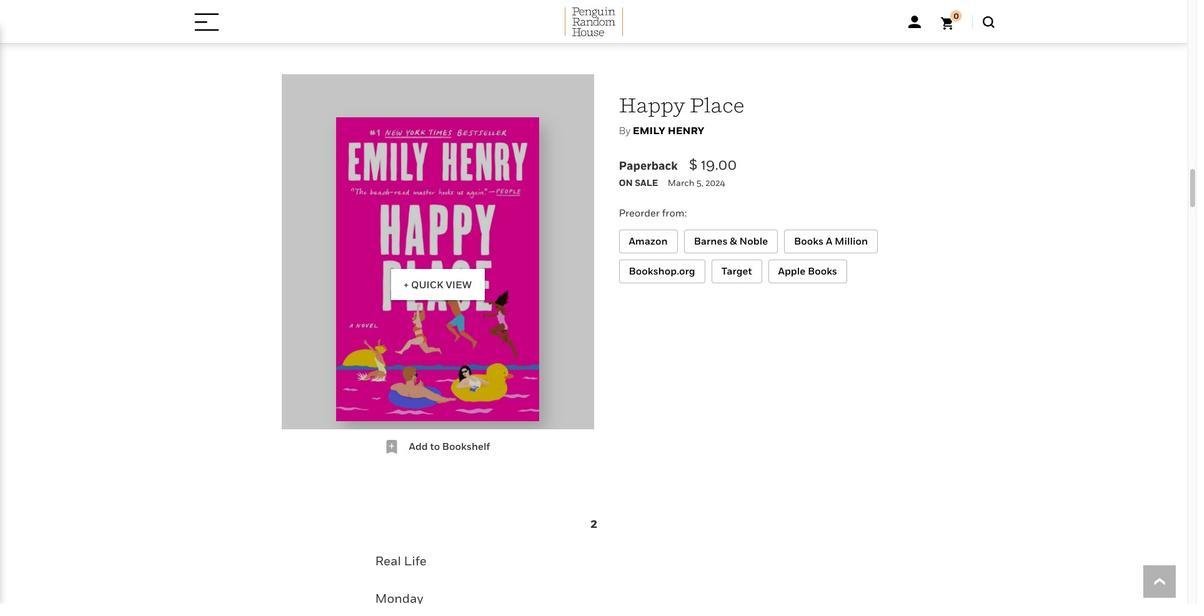 Task type: vqa. For each thing, say whether or not it's contained in the screenshot.
the topmost Books
yes



Task type: locate. For each thing, give the bounding box(es) containing it.
add to bookshelf
[[409, 441, 490, 453]]

books
[[794, 235, 824, 247], [808, 265, 837, 277]]

bookshop.org
[[629, 265, 695, 277]]

penguin random house image
[[565, 8, 623, 36]]

add
[[409, 441, 428, 453]]

until down the brought in the left of the page
[[492, 7, 519, 22]]

1 vertical spatial books
[[808, 265, 837, 277]]

0 horizontal spatial to
[[430, 441, 440, 453]]

sale
[[635, 177, 658, 188]]

amazon
[[629, 235, 668, 247]]

not down the brought in the left of the page
[[468, 7, 489, 22]]

1 vertical spatial to
[[430, 441, 440, 453]]

$
[[689, 156, 698, 173]]

books left a
[[794, 235, 824, 247]]

by
[[619, 124, 631, 137]]

books a million link
[[784, 230, 878, 254]]

5,
[[697, 177, 704, 188]]

until
[[400, 0, 427, 4], [492, 7, 519, 22]]

sign in image
[[908, 16, 921, 28]]

to inside not until sabrina brought us here, to her family's summer home on the coast of maine. not until i met wyn.
[[578, 0, 590, 4]]

target link
[[711, 260, 762, 284]]

search image
[[983, 16, 994, 28]]

1 horizontal spatial to
[[578, 0, 590, 4]]

bookshop.org link
[[619, 260, 705, 284]]

shopping cart image
[[941, 10, 962, 30]]

view
[[446, 279, 472, 291]]

books a million
[[794, 235, 868, 247]]

coast
[[375, 7, 407, 22]]

1 vertical spatial not
[[468, 7, 489, 22]]

preorder from:
[[619, 207, 687, 219]]

0 horizontal spatial not
[[375, 0, 397, 4]]

not up coast
[[375, 0, 397, 4]]

0 vertical spatial to
[[578, 0, 590, 4]]

to left her
[[578, 0, 590, 4]]

until up 'of'
[[400, 0, 427, 4]]

&
[[730, 235, 737, 247]]

family's
[[616, 0, 661, 4]]

march 5, 2024
[[668, 177, 725, 188]]

add to bookshelf button
[[281, 430, 594, 465]]

to
[[578, 0, 590, 4], [430, 441, 440, 453]]

apple books link
[[768, 260, 847, 284]]

henry
[[668, 124, 704, 137]]

0 horizontal spatial until
[[400, 0, 427, 4]]

apple
[[778, 265, 806, 277]]

to right add
[[430, 441, 440, 453]]

0 vertical spatial until
[[400, 0, 427, 4]]

barnes & noble
[[694, 235, 768, 247]]

on sale
[[619, 177, 658, 188]]

happy place link
[[619, 93, 745, 117]]

from:
[[662, 207, 687, 219]]

bookshelf
[[442, 441, 490, 453]]

books down books a million link in the right of the page
[[808, 265, 837, 277]]

1 horizontal spatial until
[[492, 7, 519, 22]]

paperback
[[619, 159, 678, 172]]

emily
[[633, 124, 665, 137]]

not
[[375, 0, 397, 4], [468, 7, 489, 22]]

on
[[752, 0, 768, 4]]



Task type: describe. For each thing, give the bounding box(es) containing it.
by emily henry
[[619, 124, 704, 137]]

apple books
[[778, 265, 837, 277]]

+
[[404, 279, 409, 291]]

us
[[529, 0, 543, 4]]

not until sabrina brought us here, to her family's summer home on the coast of maine. not until i met wyn.
[[375, 0, 790, 22]]

1 horizontal spatial not
[[468, 7, 489, 22]]

0 vertical spatial books
[[794, 235, 824, 247]]

emily henry link
[[633, 124, 704, 137]]

barnes & noble link
[[684, 230, 778, 254]]

real
[[375, 554, 401, 569]]

the
[[771, 0, 790, 4]]

happy place by emily henry image
[[336, 117, 539, 422]]

maine.
[[425, 7, 465, 22]]

i
[[522, 7, 526, 22]]

of
[[410, 7, 422, 22]]

1 vertical spatial until
[[492, 7, 519, 22]]

barnes
[[694, 235, 728, 247]]

real life
[[375, 554, 427, 569]]

million
[[835, 235, 868, 247]]

19.00
[[701, 156, 737, 173]]

preorder
[[619, 207, 660, 219]]

place
[[690, 93, 745, 117]]

a
[[826, 235, 832, 247]]

happy
[[619, 93, 686, 117]]

to inside popup button
[[430, 441, 440, 453]]

$ 19.00
[[685, 156, 737, 173]]

here,
[[546, 0, 576, 4]]

sabrina
[[430, 0, 476, 4]]

happy place
[[619, 93, 745, 117]]

amazon link
[[619, 230, 678, 254]]

home
[[716, 0, 749, 4]]

2
[[590, 517, 597, 532]]

+ quick view button
[[281, 74, 594, 465]]

on
[[619, 177, 633, 188]]

her
[[593, 0, 613, 4]]

wyn.
[[555, 7, 584, 22]]

brought
[[479, 0, 526, 4]]

life
[[404, 554, 427, 569]]

quick
[[411, 279, 443, 291]]

summer
[[664, 0, 713, 4]]

noble
[[740, 235, 768, 247]]

2024
[[706, 177, 725, 188]]

target
[[721, 265, 752, 277]]

met
[[529, 7, 552, 22]]

march
[[668, 177, 695, 188]]

+ quick view
[[404, 279, 472, 291]]

0 vertical spatial not
[[375, 0, 397, 4]]



